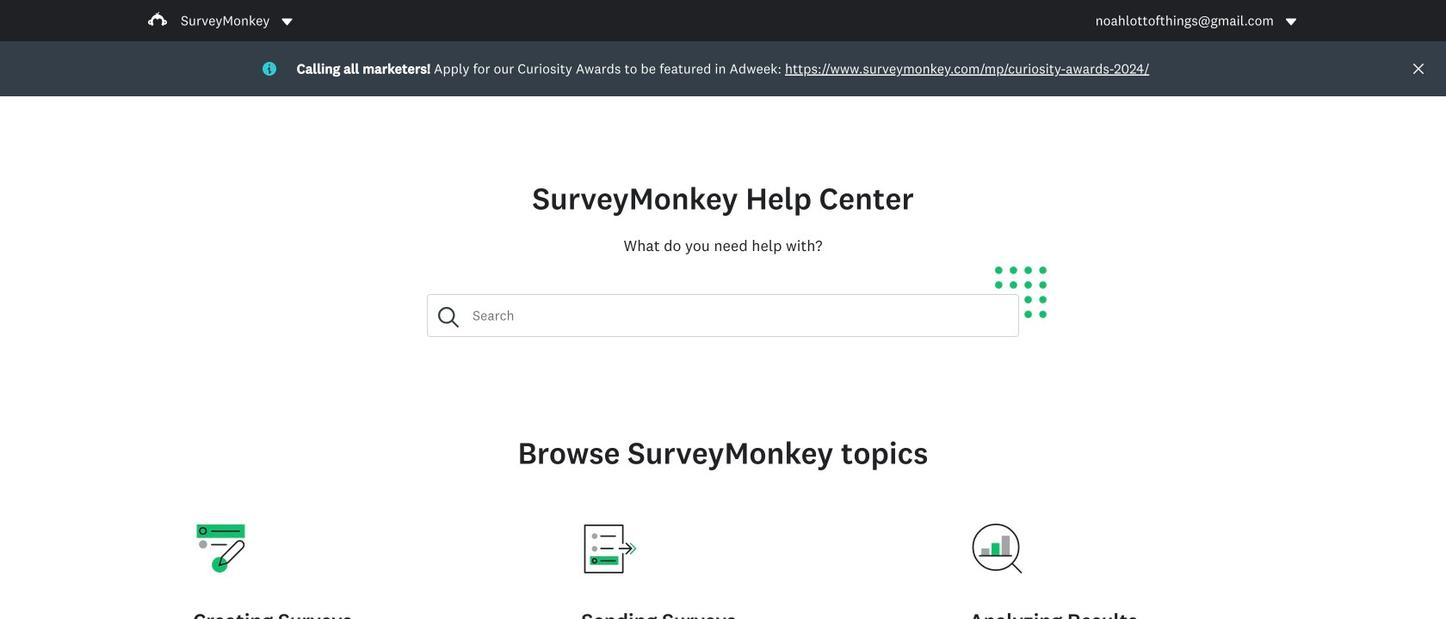 Task type: describe. For each thing, give the bounding box(es) containing it.
Search text field
[[459, 295, 1018, 337]]

search image
[[438, 307, 459, 328]]



Task type: locate. For each thing, give the bounding box(es) containing it.
open image
[[280, 15, 294, 29], [1284, 15, 1298, 29], [282, 19, 292, 25]]

open image
[[1286, 19, 1296, 25]]

search image
[[438, 307, 459, 328]]

info icon image
[[262, 62, 276, 76]]

close image
[[1413, 64, 1424, 74]]

alert
[[0, 41, 1446, 96]]

close image
[[1412, 62, 1425, 76]]



